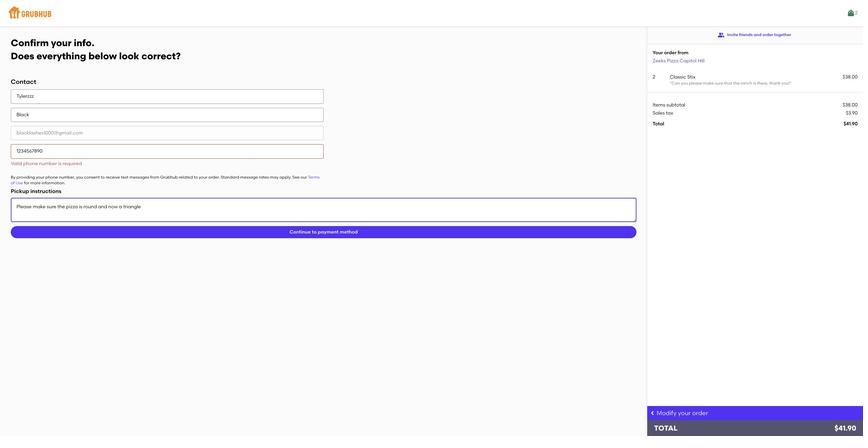 Task type: describe. For each thing, give the bounding box(es) containing it.
number,
[[59, 175, 75, 180]]

pickup instructions
[[11, 188, 61, 194]]

1 vertical spatial $41.90
[[835, 424, 856, 433]]

0 vertical spatial total
[[653, 121, 664, 127]]

1 vertical spatial total
[[654, 424, 678, 433]]

0 horizontal spatial to
[[101, 175, 105, 180]]

sure
[[715, 81, 723, 86]]

your order from zeeks pizza capitol hill
[[653, 50, 705, 64]]

invite friends and order together
[[727, 32, 791, 37]]

required
[[63, 161, 82, 166]]

grubhub
[[160, 175, 178, 180]]

by
[[11, 175, 16, 180]]

by providing your phone number, you consent to receive text messages from grubhub related to your order. standard message rates may apply. see our
[[11, 175, 308, 180]]

modify your order
[[657, 410, 708, 417]]

instructions
[[30, 188, 61, 194]]

from inside your order from zeeks pizza capitol hill
[[678, 50, 689, 56]]

modify
[[657, 410, 677, 417]]

does
[[11, 50, 34, 62]]

continue
[[290, 229, 311, 235]]

terms
[[308, 175, 320, 180]]

Phone telephone field
[[11, 144, 324, 159]]

subtotal
[[666, 102, 685, 108]]

sales tax
[[653, 110, 673, 116]]

order.
[[208, 175, 220, 180]]

your right modify
[[678, 410, 691, 417]]

that
[[724, 81, 732, 86]]

use
[[16, 181, 23, 186]]

for more information.
[[23, 181, 65, 186]]

ranch
[[741, 81, 752, 86]]

main navigation navigation
[[0, 0, 863, 26]]

1 vertical spatial from
[[150, 175, 159, 180]]

0 vertical spatial $41.90
[[844, 121, 858, 127]]

your inside confirm your info. does everything below look correct?
[[51, 37, 71, 49]]

zeeks pizza capitol hill link
[[653, 58, 705, 64]]

classic
[[670, 74, 686, 80]]

text
[[121, 175, 128, 180]]

confirm your info. does everything below look correct?
[[11, 37, 181, 62]]

capitol
[[680, 58, 697, 64]]

pickup
[[11, 188, 29, 194]]

2 " from the left
[[790, 81, 791, 86]]

look
[[119, 50, 139, 62]]

info.
[[74, 37, 94, 49]]

zeeks
[[653, 58, 666, 64]]

classic stix
[[670, 74, 695, 80]]

you inside the $38.00 " can you please make sure that the ranch is there, thank you! "
[[681, 81, 688, 86]]

sales
[[653, 110, 665, 116]]

0 horizontal spatial you
[[76, 175, 83, 180]]

1 vertical spatial 2
[[653, 74, 655, 80]]

continue to payment method button
[[11, 226, 637, 238]]

order inside button
[[762, 32, 773, 37]]

there,
[[757, 81, 768, 86]]

thank
[[769, 81, 781, 86]]

terms of use
[[11, 175, 320, 186]]

friends
[[739, 32, 753, 37]]

Email email field
[[11, 126, 324, 140]]

1 vertical spatial phone
[[45, 175, 58, 180]]

valid phone number is required alert
[[11, 161, 82, 166]]

method
[[340, 229, 358, 235]]

order inside your order from zeeks pizza capitol hill
[[664, 50, 677, 56]]

contact
[[11, 78, 36, 86]]

more
[[30, 181, 41, 186]]

continue to payment method
[[290, 229, 358, 235]]

message
[[240, 175, 258, 180]]

tax
[[666, 110, 673, 116]]

0 horizontal spatial phone
[[23, 161, 38, 166]]

please
[[689, 81, 702, 86]]

Pickup instructions text field
[[11, 198, 637, 222]]

of
[[11, 181, 15, 186]]

valid phone number is required
[[11, 161, 82, 166]]

to inside button
[[312, 229, 317, 235]]

below
[[88, 50, 117, 62]]

payment
[[318, 229, 339, 235]]

0 horizontal spatial is
[[58, 161, 61, 166]]

standard
[[221, 175, 239, 180]]

1 " from the left
[[670, 81, 672, 86]]



Task type: vqa. For each thing, say whether or not it's contained in the screenshot.
the topmost phone
yes



Task type: locate. For each thing, give the bounding box(es) containing it.
0 vertical spatial phone
[[23, 161, 38, 166]]

invite
[[727, 32, 738, 37]]

receive
[[106, 175, 120, 180]]

items subtotal
[[653, 102, 685, 108]]

items
[[653, 102, 665, 108]]

you
[[681, 81, 688, 86], [76, 175, 83, 180]]

1 $38.00 from the top
[[843, 74, 858, 80]]

" down classic
[[670, 81, 672, 86]]

your up for more information.
[[36, 175, 44, 180]]

order up the pizza
[[664, 50, 677, 56]]

pizza
[[667, 58, 678, 64]]

our
[[301, 175, 307, 180]]

1 horizontal spatial "
[[790, 81, 791, 86]]

your
[[653, 50, 663, 56]]

see
[[292, 175, 300, 180]]

from left the grubhub
[[150, 175, 159, 180]]

$38.00
[[843, 74, 858, 80], [843, 102, 858, 108]]

Last name text field
[[11, 108, 324, 122]]

"
[[670, 81, 672, 86], [790, 81, 791, 86]]

terms of use link
[[11, 175, 320, 186]]

0 vertical spatial from
[[678, 50, 689, 56]]

information.
[[42, 181, 65, 186]]

your left order.
[[199, 175, 207, 180]]

$3.90
[[846, 110, 858, 116]]

$38.00 " can you please make sure that the ranch is there, thank you! "
[[670, 74, 858, 86]]

total down sales
[[653, 121, 664, 127]]

is
[[753, 81, 756, 86], [58, 161, 61, 166]]

order
[[762, 32, 773, 37], [664, 50, 677, 56], [692, 410, 708, 417]]

First name text field
[[11, 89, 324, 104]]

2 vertical spatial order
[[692, 410, 708, 417]]

order right modify
[[692, 410, 708, 417]]

$38.00 for $38.00 " can you please make sure that the ranch is there, thank you! "
[[843, 74, 858, 80]]

is inside the $38.00 " can you please make sure that the ranch is there, thank you! "
[[753, 81, 756, 86]]

1 horizontal spatial 2
[[855, 10, 858, 16]]

to
[[101, 175, 105, 180], [194, 175, 198, 180], [312, 229, 317, 235]]

" right thank in the right top of the page
[[790, 81, 791, 86]]

valid
[[11, 161, 22, 166]]

0 vertical spatial you
[[681, 81, 688, 86]]

from
[[678, 50, 689, 56], [150, 175, 159, 180]]

consent
[[84, 175, 100, 180]]

apply.
[[280, 175, 291, 180]]

rates
[[259, 175, 269, 180]]

number
[[39, 161, 57, 166]]

1 vertical spatial you
[[76, 175, 83, 180]]

1 horizontal spatial phone
[[45, 175, 58, 180]]

0 horizontal spatial 2
[[653, 74, 655, 80]]

your up everything
[[51, 37, 71, 49]]

1 horizontal spatial to
[[194, 175, 198, 180]]

for
[[24, 181, 29, 186]]

from up zeeks pizza capitol hill link
[[678, 50, 689, 56]]

0 horizontal spatial from
[[150, 175, 159, 180]]

is left there,
[[753, 81, 756, 86]]

1 horizontal spatial order
[[692, 410, 708, 417]]

svg image
[[650, 411, 655, 416]]

stix
[[687, 74, 695, 80]]

your
[[51, 37, 71, 49], [36, 175, 44, 180], [199, 175, 207, 180], [678, 410, 691, 417]]

0 vertical spatial order
[[762, 32, 773, 37]]

you left consent
[[76, 175, 83, 180]]

make
[[703, 81, 714, 86]]

0 horizontal spatial order
[[664, 50, 677, 56]]

may
[[270, 175, 279, 180]]

1 vertical spatial order
[[664, 50, 677, 56]]

to right 'related'
[[194, 175, 198, 180]]

you!
[[782, 81, 790, 86]]

the
[[733, 81, 740, 86]]

and
[[754, 32, 761, 37]]

2 inside button
[[855, 10, 858, 16]]

phone up information.
[[45, 175, 58, 180]]

2 horizontal spatial order
[[762, 32, 773, 37]]

2
[[855, 10, 858, 16], [653, 74, 655, 80]]

phone right valid
[[23, 161, 38, 166]]

1 horizontal spatial you
[[681, 81, 688, 86]]

2 $38.00 from the top
[[843, 102, 858, 108]]

order right and
[[762, 32, 773, 37]]

together
[[774, 32, 791, 37]]

2 button
[[847, 7, 858, 19]]

1 vertical spatial is
[[58, 161, 61, 166]]

phone
[[23, 161, 38, 166], [45, 175, 58, 180]]

people icon image
[[718, 32, 724, 38]]

0 vertical spatial 2
[[855, 10, 858, 16]]

$38.00 for $38.00
[[843, 102, 858, 108]]

related
[[179, 175, 193, 180]]

0 horizontal spatial "
[[670, 81, 672, 86]]

1 vertical spatial $38.00
[[843, 102, 858, 108]]

everything
[[37, 50, 86, 62]]

hill
[[698, 58, 705, 64]]

0 vertical spatial is
[[753, 81, 756, 86]]

to left the receive
[[101, 175, 105, 180]]

to left payment
[[312, 229, 317, 235]]

1 horizontal spatial from
[[678, 50, 689, 56]]

total down modify
[[654, 424, 678, 433]]

$38.00 inside the $38.00 " can you please make sure that the ranch is there, thank you! "
[[843, 74, 858, 80]]

1 horizontal spatial is
[[753, 81, 756, 86]]

2 horizontal spatial to
[[312, 229, 317, 235]]

messages
[[129, 175, 149, 180]]

$41.90
[[844, 121, 858, 127], [835, 424, 856, 433]]

total
[[653, 121, 664, 127], [654, 424, 678, 433]]

correct?
[[141, 50, 181, 62]]

providing
[[16, 175, 35, 180]]

confirm
[[11, 37, 49, 49]]

0 vertical spatial $38.00
[[843, 74, 858, 80]]

can
[[672, 81, 680, 86]]

invite friends and order together button
[[718, 29, 791, 41]]

is right number
[[58, 161, 61, 166]]

you down classic stix
[[681, 81, 688, 86]]



